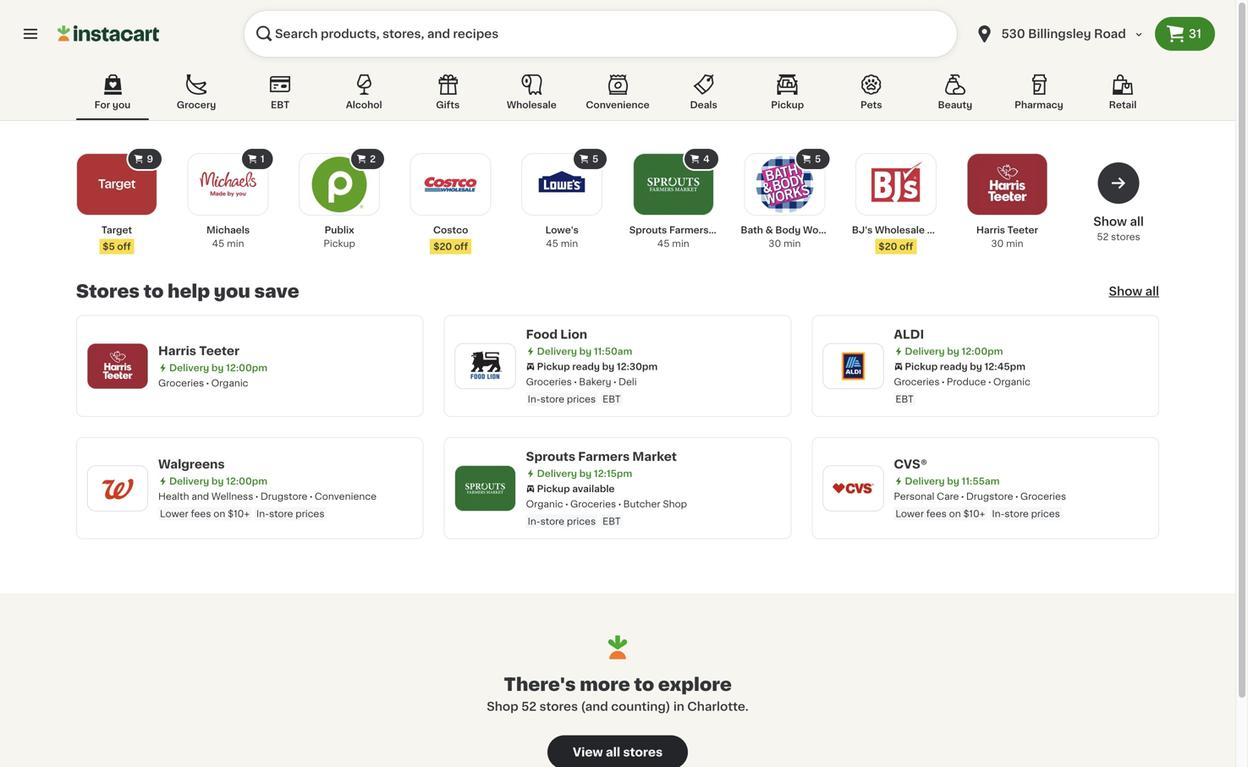 Task type: vqa. For each thing, say whether or not it's contained in the screenshot.
first 530 billingsley road Popup Button from left
yes



Task type: describe. For each thing, give the bounding box(es) containing it.
gifts button
[[412, 71, 485, 120]]

health and wellness drugstore convenience lower fees on $10+ in-store prices
[[158, 492, 377, 519]]

groceries for groceries organic
[[158, 379, 204, 388]]

off for $20 off
[[455, 242, 468, 251]]

stores inside there's more to explore shop 52 stores (and counting) in charlotte.
[[540, 701, 578, 713]]

to inside there's more to explore shop 52 stores (and counting) in charlotte.
[[634, 676, 655, 694]]

lowe's 45 min
[[546, 226, 579, 249]]

show for show all 52 stores
[[1094, 216, 1128, 228]]

harris teeter
[[158, 345, 240, 357]]

works
[[804, 226, 834, 235]]

ready for food lion
[[573, 362, 600, 372]]

stores
[[76, 283, 140, 301]]

help
[[168, 283, 210, 301]]

min inside sprouts farmers market 45 min
[[672, 239, 690, 249]]

pickup ready by 12:30pm
[[537, 362, 658, 372]]

in- inside organic groceries butcher shop in-store prices ebt
[[528, 517, 541, 527]]

pickup down the publix
[[324, 239, 355, 249]]

convenience button
[[579, 71, 657, 120]]

delivery by 11:55am
[[905, 477, 1000, 486]]

costco
[[433, 226, 469, 235]]

target $5 off
[[101, 226, 132, 251]]

all for show all 52 stores
[[1131, 216, 1145, 228]]

bath & body works 30 min
[[741, 226, 834, 249]]

aldi logo image
[[832, 344, 876, 388]]

45 for michaels 45 min
[[212, 239, 225, 249]]

alcohol
[[346, 100, 382, 110]]

11:50am
[[594, 347, 633, 356]]

by for aldi
[[948, 347, 960, 356]]

delivery for walgreens
[[169, 477, 209, 486]]

all for view all stores
[[606, 747, 621, 759]]

pets
[[861, 100, 883, 110]]

store inside organic groceries butcher shop in-store prices ebt
[[541, 517, 565, 527]]

groceries for groceries bakery deli in-store prices ebt
[[526, 378, 572, 387]]

lower inside personal care drugstore groceries lower fees on $10+ in-store prices
[[896, 510, 925, 519]]

club
[[928, 226, 950, 235]]

publix image
[[311, 156, 368, 213]]

grocery button
[[160, 71, 233, 120]]

show all button
[[1110, 283, 1160, 300]]

prices inside "groceries bakery deli in-store prices ebt"
[[567, 395, 596, 404]]

ebt inside groceries produce organic ebt
[[896, 395, 914, 404]]

shop inside organic groceries butcher shop in-store prices ebt
[[663, 500, 688, 509]]

health
[[158, 492, 189, 502]]

in- inside "groceries bakery deli in-store prices ebt"
[[528, 395, 541, 404]]

for you
[[95, 100, 131, 110]]

view
[[573, 747, 603, 759]]

organic inside organic groceries butcher shop in-store prices ebt
[[526, 500, 564, 509]]

lion
[[561, 329, 588, 341]]

bath
[[741, 226, 764, 235]]

52 inside show all 52 stores
[[1098, 232, 1109, 242]]

$10+ inside health and wellness drugstore convenience lower fees on $10+ in-store prices
[[228, 510, 250, 519]]

costco $20 off
[[433, 226, 469, 251]]

by for cvs®
[[948, 477, 960, 486]]

and
[[192, 492, 209, 502]]

45 inside sprouts farmers market 45 min
[[658, 239, 670, 249]]

alcohol button
[[328, 71, 401, 120]]

all for show all
[[1146, 286, 1160, 298]]

gifts
[[436, 100, 460, 110]]

groceries bakery deli in-store prices ebt
[[526, 378, 637, 404]]

show for show all
[[1110, 286, 1143, 298]]

care
[[937, 492, 960, 502]]

pharmacy button
[[1003, 71, 1076, 120]]

teeter for harris teeter 30 min
[[1008, 226, 1039, 235]]

bath & body works image
[[756, 156, 814, 213]]

bj's
[[853, 226, 873, 235]]

view all stores
[[573, 747, 663, 759]]

more
[[580, 676, 631, 694]]

pickup for sprouts farmers market
[[537, 485, 570, 494]]

by for walgreens
[[212, 477, 224, 486]]

wholesale button
[[496, 71, 568, 120]]

stores to help you save
[[76, 283, 299, 301]]

costco image
[[422, 156, 480, 213]]

walgreens
[[158, 459, 225, 471]]

&
[[766, 226, 774, 235]]

there's more to explore shop 52 stores (and counting) in charlotte.
[[487, 676, 749, 713]]

ebt button
[[244, 71, 317, 120]]

in
[[674, 701, 685, 713]]

deli
[[619, 378, 637, 387]]

organic groceries butcher shop in-store prices ebt
[[526, 500, 688, 527]]

farmers for sprouts farmers market 45 min
[[670, 226, 709, 235]]

by for sprouts farmers market
[[580, 469, 592, 479]]

food lion logo image
[[464, 344, 508, 388]]

11:55am
[[962, 477, 1000, 486]]

delivery for sprouts farmers market
[[537, 469, 577, 479]]

deals button
[[668, 71, 741, 120]]

delivery by 12:15pm
[[537, 469, 633, 479]]

produce
[[947, 378, 987, 387]]

30 inside bath & body works 30 min
[[769, 239, 782, 249]]

lower inside health and wellness drugstore convenience lower fees on $10+ in-store prices
[[160, 510, 189, 519]]

on inside health and wellness drugstore convenience lower fees on $10+ in-store prices
[[214, 510, 225, 519]]

off for $5 off
[[117, 242, 131, 251]]

530 billingsley road
[[1002, 28, 1127, 40]]

lowe's
[[546, 226, 579, 235]]

target image
[[88, 156, 146, 213]]

pharmacy
[[1015, 100, 1064, 110]]

explore
[[659, 676, 732, 694]]

12:30pm
[[617, 362, 658, 372]]

530
[[1002, 28, 1026, 40]]

beauty button
[[919, 71, 992, 120]]

9
[[147, 155, 153, 164]]

save
[[254, 283, 299, 301]]

sprouts farmers market 45 min
[[630, 226, 745, 249]]

stores inside button
[[623, 747, 663, 759]]

in- inside personal care drugstore groceries lower fees on $10+ in-store prices
[[993, 510, 1005, 519]]

instacart image
[[58, 24, 159, 44]]

min inside bath & body works 30 min
[[784, 239, 801, 249]]

show all 52 stores
[[1094, 216, 1145, 242]]

available
[[573, 485, 615, 494]]

sprouts farmers market image
[[645, 156, 703, 213]]

wellness
[[212, 492, 253, 502]]

ready for aldi
[[941, 362, 968, 372]]

food
[[526, 329, 558, 341]]

retail
[[1110, 100, 1137, 110]]

for you button
[[76, 71, 149, 120]]

cvs®
[[894, 459, 928, 471]]

4
[[704, 155, 710, 164]]

publix
[[325, 226, 354, 235]]



Task type: locate. For each thing, give the bounding box(es) containing it.
market inside sprouts farmers market 45 min
[[711, 226, 745, 235]]

31 button
[[1156, 17, 1216, 51]]

$20 inside bj's wholesale club $20 off
[[879, 242, 898, 251]]

ready
[[573, 362, 600, 372], [941, 362, 968, 372]]

beauty
[[939, 100, 973, 110]]

ebt down aldi
[[896, 395, 914, 404]]

1 horizontal spatial off
[[455, 242, 468, 251]]

drugstore inside personal care drugstore groceries lower fees on $10+ in-store prices
[[967, 492, 1014, 502]]

prices inside health and wellness drugstore convenience lower fees on $10+ in-store prices
[[296, 510, 325, 519]]

teeter
[[1008, 226, 1039, 235], [199, 345, 240, 357]]

there's
[[504, 676, 576, 694]]

pickup
[[772, 100, 805, 110], [324, 239, 355, 249], [537, 362, 570, 372], [905, 362, 938, 372], [537, 485, 570, 494]]

organic down harris teeter
[[211, 379, 249, 388]]

wholesale inside bj's wholesale club $20 off
[[875, 226, 925, 235]]

1 vertical spatial to
[[634, 676, 655, 694]]

min down lowe's
[[561, 239, 578, 249]]

0 horizontal spatial teeter
[[199, 345, 240, 357]]

market
[[711, 226, 745, 235], [633, 451, 677, 463]]

pickup button
[[752, 71, 824, 120]]

1 fees from the left
[[191, 510, 211, 519]]

0 horizontal spatial organic
[[211, 379, 249, 388]]

shop inside there's more to explore shop 52 stores (and counting) in charlotte.
[[487, 701, 519, 713]]

off down bj's wholesale club image at the right of the page
[[900, 242, 914, 251]]

on down care
[[950, 510, 962, 519]]

2 5 from the left
[[815, 155, 822, 164]]

harris up groceries organic
[[158, 345, 196, 357]]

off inside target $5 off
[[117, 242, 131, 251]]

farmers up 12:15pm
[[579, 451, 630, 463]]

market up butcher at the bottom
[[633, 451, 677, 463]]

to inside tab panel
[[144, 283, 164, 301]]

delivery for harris teeter
[[169, 363, 209, 373]]

in-
[[528, 395, 541, 404], [257, 510, 269, 519], [993, 510, 1005, 519], [528, 517, 541, 527]]

0 horizontal spatial 30
[[769, 239, 782, 249]]

target
[[101, 226, 132, 235]]

min down body
[[784, 239, 801, 249]]

groceries inside personal care drugstore groceries lower fees on $10+ in-store prices
[[1021, 492, 1067, 502]]

stores up the 'show all' popup button
[[1112, 232, 1141, 242]]

groceries organic
[[158, 379, 249, 388]]

$20 down costco
[[434, 242, 452, 251]]

4 min from the left
[[784, 239, 801, 249]]

you right help
[[214, 283, 251, 301]]

1 horizontal spatial 45
[[546, 239, 559, 249]]

min down sprouts farmers market image
[[672, 239, 690, 249]]

personal
[[894, 492, 935, 502]]

shop
[[663, 500, 688, 509], [487, 701, 519, 713]]

by up available
[[580, 469, 592, 479]]

1 vertical spatial sprouts
[[526, 451, 576, 463]]

1 off from the left
[[117, 242, 131, 251]]

delivery for cvs®
[[905, 477, 945, 486]]

2 $20 from the left
[[879, 242, 898, 251]]

you
[[113, 100, 131, 110], [214, 283, 251, 301]]

off inside bj's wholesale club $20 off
[[900, 242, 914, 251]]

wholesale
[[507, 100, 557, 110], [875, 226, 925, 235]]

3 off from the left
[[900, 242, 914, 251]]

0 vertical spatial wholesale
[[507, 100, 557, 110]]

all inside button
[[606, 747, 621, 759]]

all inside show all 52 stores
[[1131, 216, 1145, 228]]

harris teeter 30 min
[[977, 226, 1039, 249]]

delivery for food lion
[[537, 347, 577, 356]]

52 inside there's more to explore shop 52 stores (and counting) in charlotte.
[[522, 701, 537, 713]]

harris for harris teeter
[[158, 345, 196, 357]]

pickup ready by 12:45pm
[[905, 362, 1026, 372]]

1 vertical spatial 12:00pm
[[226, 363, 268, 373]]

min inside 'harris teeter 30 min'
[[1007, 239, 1024, 249]]

organic down pickup available
[[526, 500, 564, 509]]

on inside personal care drugstore groceries lower fees on $10+ in-store prices
[[950, 510, 962, 519]]

1 vertical spatial you
[[214, 283, 251, 301]]

sprouts for sprouts farmers market
[[526, 451, 576, 463]]

pickup up the 'bath & body works' image
[[772, 100, 805, 110]]

2 45 from the left
[[546, 239, 559, 249]]

0 horizontal spatial convenience
[[315, 492, 377, 502]]

3 45 from the left
[[658, 239, 670, 249]]

harris inside 'harris teeter 30 min'
[[977, 226, 1006, 235]]

5 min from the left
[[1007, 239, 1024, 249]]

view all stores button
[[548, 736, 688, 768]]

1 45 from the left
[[212, 239, 225, 249]]

0 horizontal spatial lower
[[160, 510, 189, 519]]

1 horizontal spatial organic
[[526, 500, 564, 509]]

min inside "michaels 45 min"
[[227, 239, 244, 249]]

12:00pm up groceries organic
[[226, 363, 268, 373]]

1 lower from the left
[[160, 510, 189, 519]]

1 vertical spatial wholesale
[[875, 226, 925, 235]]

to left help
[[144, 283, 164, 301]]

2 off from the left
[[455, 242, 468, 251]]

$10+ down wellness in the left of the page
[[228, 510, 250, 519]]

stores to help you save tab panel
[[68, 147, 1168, 540]]

0 horizontal spatial 5
[[593, 155, 599, 164]]

off down costco
[[455, 242, 468, 251]]

harris for harris teeter 30 min
[[977, 226, 1006, 235]]

delivery by 11:50am
[[537, 347, 633, 356]]

fees
[[191, 510, 211, 519], [927, 510, 947, 519]]

None search field
[[244, 10, 958, 58]]

pickup available
[[537, 485, 615, 494]]

harris teeter image
[[979, 156, 1037, 213]]

lower down health
[[160, 510, 189, 519]]

0 horizontal spatial stores
[[540, 701, 578, 713]]

market left & on the top right
[[711, 226, 745, 235]]

2 vertical spatial 12:00pm
[[226, 477, 268, 486]]

0 vertical spatial convenience
[[586, 100, 650, 110]]

pets button
[[836, 71, 908, 120]]

52
[[1098, 232, 1109, 242], [522, 701, 537, 713]]

farmers inside sprouts farmers market 45 min
[[670, 226, 709, 235]]

1 horizontal spatial shop
[[663, 500, 688, 509]]

1 horizontal spatial on
[[950, 510, 962, 519]]

wholesale inside 'button'
[[507, 100, 557, 110]]

organic inside groceries produce organic ebt
[[994, 378, 1031, 387]]

groceries inside groceries produce organic ebt
[[894, 378, 940, 387]]

min down michaels
[[227, 239, 244, 249]]

1 horizontal spatial convenience
[[586, 100, 650, 110]]

45 inside "michaels 45 min"
[[212, 239, 225, 249]]

all inside popup button
[[1146, 286, 1160, 298]]

store inside personal care drugstore groceries lower fees on $10+ in-store prices
[[1005, 510, 1029, 519]]

show up the 'show all' popup button
[[1094, 216, 1128, 228]]

$20 down bj's wholesale club image at the right of the page
[[879, 242, 898, 251]]

1 vertical spatial 52
[[522, 701, 537, 713]]

0 vertical spatial all
[[1131, 216, 1145, 228]]

grocery
[[177, 100, 216, 110]]

delivery by 12:00pm up pickup ready by 12:45pm
[[905, 347, 1004, 356]]

0 horizontal spatial wholesale
[[507, 100, 557, 110]]

(and
[[581, 701, 609, 713]]

1 horizontal spatial $20
[[879, 242, 898, 251]]

shop down there's
[[487, 701, 519, 713]]

by up pickup ready by 12:45pm
[[948, 347, 960, 356]]

0 vertical spatial stores
[[1112, 232, 1141, 242]]

$10+ inside personal care drugstore groceries lower fees on $10+ in-store prices
[[964, 510, 986, 519]]

lowe's image
[[534, 156, 591, 213]]

sprouts farmers market logo image
[[464, 467, 508, 511]]

30 inside 'harris teeter 30 min'
[[992, 239, 1004, 249]]

45 down lowe's
[[546, 239, 559, 249]]

1 horizontal spatial to
[[634, 676, 655, 694]]

1 horizontal spatial 30
[[992, 239, 1004, 249]]

you right for
[[113, 100, 131, 110]]

fees inside health and wellness drugstore convenience lower fees on $10+ in-store prices
[[191, 510, 211, 519]]

2 30 from the left
[[992, 239, 1004, 249]]

12:00pm for aldi
[[962, 347, 1004, 356]]

stores down counting)
[[623, 747, 663, 759]]

0 horizontal spatial drugstore
[[261, 492, 308, 502]]

delivery for aldi
[[905, 347, 945, 356]]

farmers down sprouts farmers market image
[[670, 226, 709, 235]]

stores
[[1112, 232, 1141, 242], [540, 701, 578, 713], [623, 747, 663, 759]]

1 horizontal spatial market
[[711, 226, 745, 235]]

retail button
[[1087, 71, 1160, 120]]

delivery by 12:00pm up wellness in the left of the page
[[169, 477, 268, 486]]

12:00pm up pickup ready by 12:45pm
[[962, 347, 1004, 356]]

butcher
[[624, 500, 661, 509]]

pickup for aldi
[[905, 362, 938, 372]]

in- inside health and wellness drugstore convenience lower fees on $10+ in-store prices
[[257, 510, 269, 519]]

1 vertical spatial shop
[[487, 701, 519, 713]]

0 vertical spatial farmers
[[670, 226, 709, 235]]

1 horizontal spatial 52
[[1098, 232, 1109, 242]]

delivery
[[537, 347, 577, 356], [905, 347, 945, 356], [169, 363, 209, 373], [537, 469, 577, 479], [169, 477, 209, 486], [905, 477, 945, 486]]

groceries produce organic ebt
[[894, 378, 1031, 404]]

drugstore down 11:55am
[[967, 492, 1014, 502]]

ready up produce
[[941, 362, 968, 372]]

2 ready from the left
[[941, 362, 968, 372]]

1 horizontal spatial sprouts
[[630, 226, 667, 235]]

1 $20 from the left
[[434, 242, 452, 251]]

by up wellness in the left of the page
[[212, 477, 224, 486]]

teeter down harris teeter image on the right top of page
[[1008, 226, 1039, 235]]

0 horizontal spatial $10+
[[228, 510, 250, 519]]

1 on from the left
[[214, 510, 225, 519]]

fees down and
[[191, 510, 211, 519]]

ebt inside organic groceries butcher shop in-store prices ebt
[[603, 517, 621, 527]]

by for harris teeter
[[212, 363, 224, 373]]

food lion
[[526, 329, 588, 341]]

45 inside lowe's 45 min
[[546, 239, 559, 249]]

0 vertical spatial show
[[1094, 216, 1128, 228]]

by up produce
[[971, 362, 983, 372]]

2 fees from the left
[[927, 510, 947, 519]]

show inside show all 52 stores
[[1094, 216, 1128, 228]]

1 vertical spatial stores
[[540, 701, 578, 713]]

2 vertical spatial all
[[606, 747, 621, 759]]

1 horizontal spatial harris
[[977, 226, 1006, 235]]

0 vertical spatial 52
[[1098, 232, 1109, 242]]

0 vertical spatial you
[[113, 100, 131, 110]]

45 for lowe's 45 min
[[546, 239, 559, 249]]

12:00pm up wellness in the left of the page
[[226, 477, 268, 486]]

shop right butcher at the bottom
[[663, 500, 688, 509]]

delivery up personal
[[905, 477, 945, 486]]

organic down 12:45pm
[[994, 378, 1031, 387]]

bj's wholesale club image
[[868, 156, 925, 213]]

by up care
[[948, 477, 960, 486]]

ready down delivery by 11:50am
[[573, 362, 600, 372]]

ebt down deli
[[603, 395, 621, 404]]

prices inside organic groceries butcher shop in-store prices ebt
[[567, 517, 596, 527]]

0 horizontal spatial 45
[[212, 239, 225, 249]]

by down "11:50am"
[[602, 362, 615, 372]]

off
[[117, 242, 131, 251], [455, 242, 468, 251], [900, 242, 914, 251]]

530 billingsley road button
[[965, 10, 1156, 58]]

delivery down harris teeter
[[169, 363, 209, 373]]

show all
[[1110, 286, 1160, 298]]

charlotte.
[[688, 701, 749, 713]]

groceries for groceries produce organic ebt
[[894, 378, 940, 387]]

31
[[1189, 28, 1202, 40]]

1 30 from the left
[[769, 239, 782, 249]]

store inside health and wellness drugstore convenience lower fees on $10+ in-store prices
[[269, 510, 293, 519]]

12:45pm
[[985, 362, 1026, 372]]

drugstore right wellness in the left of the page
[[261, 492, 308, 502]]

walgreens logo image
[[96, 467, 140, 511]]

2 horizontal spatial 45
[[658, 239, 670, 249]]

0 vertical spatial 12:00pm
[[962, 347, 1004, 356]]

30 down & on the top right
[[769, 239, 782, 249]]

5
[[593, 155, 599, 164], [815, 155, 822, 164]]

min inside lowe's 45 min
[[561, 239, 578, 249]]

0 vertical spatial market
[[711, 226, 745, 235]]

1 ready from the left
[[573, 362, 600, 372]]

1 vertical spatial market
[[633, 451, 677, 463]]

0 horizontal spatial you
[[113, 100, 131, 110]]

all
[[1131, 216, 1145, 228], [1146, 286, 1160, 298], [606, 747, 621, 759]]

sprouts
[[630, 226, 667, 235], [526, 451, 576, 463]]

you inside tab panel
[[214, 283, 251, 301]]

0 horizontal spatial all
[[606, 747, 621, 759]]

min down harris teeter image on the right top of page
[[1007, 239, 1024, 249]]

0 horizontal spatial fees
[[191, 510, 211, 519]]

pickup down aldi
[[905, 362, 938, 372]]

harris teeter logo image
[[96, 344, 140, 388]]

michaels image
[[199, 156, 257, 213]]

30 down harris teeter image on the right top of page
[[992, 239, 1004, 249]]

fees inside personal care drugstore groceries lower fees on $10+ in-store prices
[[927, 510, 947, 519]]

1 min from the left
[[227, 239, 244, 249]]

ebt inside "groceries bakery deli in-store prices ebt"
[[603, 395, 621, 404]]

aldi
[[894, 329, 925, 341]]

by for food lion
[[580, 347, 592, 356]]

3 min from the left
[[672, 239, 690, 249]]

45 down michaels
[[212, 239, 225, 249]]

1 horizontal spatial fees
[[927, 510, 947, 519]]

teeter up groceries organic
[[199, 345, 240, 357]]

$5
[[103, 242, 115, 251]]

groceries inside organic groceries butcher shop in-store prices ebt
[[571, 500, 617, 509]]

0 horizontal spatial $20
[[434, 242, 452, 251]]

sprouts up delivery by 12:15pm
[[526, 451, 576, 463]]

teeter inside 'harris teeter 30 min'
[[1008, 226, 1039, 235]]

0 horizontal spatial to
[[144, 283, 164, 301]]

bj's wholesale club $20 off
[[853, 226, 950, 251]]

0 horizontal spatial ready
[[573, 362, 600, 372]]

delivery down aldi
[[905, 347, 945, 356]]

1 vertical spatial convenience
[[315, 492, 377, 502]]

1 vertical spatial delivery by 12:00pm
[[169, 363, 268, 373]]

2 horizontal spatial all
[[1146, 286, 1160, 298]]

Search field
[[244, 10, 958, 58]]

2 drugstore from the left
[[967, 492, 1014, 502]]

0 horizontal spatial harris
[[158, 345, 196, 357]]

harris down harris teeter image on the right top of page
[[977, 226, 1006, 235]]

1 horizontal spatial wholesale
[[875, 226, 925, 235]]

12:00pm for walgreens
[[226, 477, 268, 486]]

delivery by 12:00pm for harris teeter
[[169, 363, 268, 373]]

delivery by 12:00pm for walgreens
[[169, 477, 268, 486]]

wholesale right gifts
[[507, 100, 557, 110]]

0 horizontal spatial off
[[117, 242, 131, 251]]

body
[[776, 226, 801, 235]]

0 horizontal spatial market
[[633, 451, 677, 463]]

2 horizontal spatial off
[[900, 242, 914, 251]]

delivery by 12:00pm for aldi
[[905, 347, 1004, 356]]

12:00pm for harris teeter
[[226, 363, 268, 373]]

1 horizontal spatial you
[[214, 283, 251, 301]]

ebt left "alcohol"
[[271, 100, 290, 110]]

farmers for sprouts farmers market
[[579, 451, 630, 463]]

1 drugstore from the left
[[261, 492, 308, 502]]

by up groceries organic
[[212, 363, 224, 373]]

1 horizontal spatial stores
[[623, 747, 663, 759]]

45 down sprouts farmers market image
[[658, 239, 670, 249]]

5 for bath & body works 30 min
[[815, 155, 822, 164]]

store
[[541, 395, 565, 404], [269, 510, 293, 519], [1005, 510, 1029, 519], [541, 517, 565, 527]]

0 horizontal spatial farmers
[[579, 451, 630, 463]]

stores inside show all 52 stores
[[1112, 232, 1141, 242]]

store inside "groceries bakery deli in-store prices ebt"
[[541, 395, 565, 404]]

2 vertical spatial stores
[[623, 747, 663, 759]]

to up counting)
[[634, 676, 655, 694]]

prices inside personal care drugstore groceries lower fees on $10+ in-store prices
[[1032, 510, 1061, 519]]

5 right the 'bath & body works' image
[[815, 155, 822, 164]]

2 vertical spatial delivery by 12:00pm
[[169, 477, 268, 486]]

ebt down available
[[603, 517, 621, 527]]

market for sprouts farmers market 45 min
[[711, 226, 745, 235]]

market for sprouts farmers market
[[633, 451, 677, 463]]

1 $10+ from the left
[[228, 510, 250, 519]]

45
[[212, 239, 225, 249], [546, 239, 559, 249], [658, 239, 670, 249]]

1 horizontal spatial ready
[[941, 362, 968, 372]]

1 horizontal spatial $10+
[[964, 510, 986, 519]]

1 horizontal spatial all
[[1131, 216, 1145, 228]]

pickup down delivery by 12:15pm
[[537, 485, 570, 494]]

fees down care
[[927, 510, 947, 519]]

pickup down food lion
[[537, 362, 570, 372]]

0 horizontal spatial shop
[[487, 701, 519, 713]]

$20 inside costco $20 off
[[434, 242, 452, 251]]

convenience inside health and wellness drugstore convenience lower fees on $10+ in-store prices
[[315, 492, 377, 502]]

1 vertical spatial all
[[1146, 286, 1160, 298]]

1 vertical spatial farmers
[[579, 451, 630, 463]]

farmers
[[670, 226, 709, 235], [579, 451, 630, 463]]

delivery down food lion
[[537, 347, 577, 356]]

2
[[370, 155, 376, 164]]

sprouts down sprouts farmers market image
[[630, 226, 667, 235]]

$10+ down 11:55am
[[964, 510, 986, 519]]

1 vertical spatial teeter
[[199, 345, 240, 357]]

prices
[[567, 395, 596, 404], [296, 510, 325, 519], [1032, 510, 1061, 519], [567, 517, 596, 527]]

wholesale right the bj's
[[875, 226, 925, 235]]

lower down personal
[[896, 510, 925, 519]]

off right $5
[[117, 242, 131, 251]]

bakery
[[579, 378, 612, 387]]

0 vertical spatial delivery by 12:00pm
[[905, 347, 1004, 356]]

1 horizontal spatial teeter
[[1008, 226, 1039, 235]]

1 5 from the left
[[593, 155, 599, 164]]

michaels 45 min
[[207, 226, 250, 249]]

2 on from the left
[[950, 510, 962, 519]]

1 horizontal spatial drugstore
[[967, 492, 1014, 502]]

5 for lowe's 45 min
[[593, 155, 599, 164]]

5 right lowe's image
[[593, 155, 599, 164]]

cvs® logo image
[[832, 467, 876, 511]]

1
[[261, 155, 265, 164]]

0 vertical spatial teeter
[[1008, 226, 1039, 235]]

0 horizontal spatial on
[[214, 510, 225, 519]]

ebt
[[271, 100, 290, 110], [603, 395, 621, 404], [896, 395, 914, 404], [603, 517, 621, 527]]

on
[[214, 510, 225, 519], [950, 510, 962, 519]]

1 horizontal spatial 5
[[815, 155, 822, 164]]

0 vertical spatial shop
[[663, 500, 688, 509]]

2 horizontal spatial stores
[[1112, 232, 1141, 242]]

personal care drugstore groceries lower fees on $10+ in-store prices
[[894, 492, 1067, 519]]

2 min from the left
[[561, 239, 578, 249]]

1 horizontal spatial lower
[[896, 510, 925, 519]]

for
[[95, 100, 110, 110]]

1 vertical spatial harris
[[158, 345, 196, 357]]

delivery by 12:00pm up groceries organic
[[169, 363, 268, 373]]

sprouts for sprouts farmers market 45 min
[[630, 226, 667, 235]]

you inside button
[[113, 100, 131, 110]]

2 lower from the left
[[896, 510, 925, 519]]

1 horizontal spatial farmers
[[670, 226, 709, 235]]

530 billingsley road button
[[975, 10, 1145, 58]]

1 vertical spatial show
[[1110, 286, 1143, 298]]

by up pickup ready by 12:30pm
[[580, 347, 592, 356]]

to
[[144, 283, 164, 301], [634, 676, 655, 694]]

show
[[1094, 216, 1128, 228], [1110, 286, 1143, 298]]

show inside popup button
[[1110, 286, 1143, 298]]

publix pickup
[[324, 226, 355, 249]]

0 vertical spatial sprouts
[[630, 226, 667, 235]]

teeter for harris teeter
[[199, 345, 240, 357]]

delivery up pickup available
[[537, 469, 577, 479]]

ebt inside button
[[271, 100, 290, 110]]

deals
[[691, 100, 718, 110]]

sprouts inside sprouts farmers market 45 min
[[630, 226, 667, 235]]

drugstore inside health and wellness drugstore convenience lower fees on $10+ in-store prices
[[261, 492, 308, 502]]

pickup inside button
[[772, 100, 805, 110]]

counting)
[[611, 701, 671, 713]]

delivery down the walgreens
[[169, 477, 209, 486]]

show down show all 52 stores
[[1110, 286, 1143, 298]]

on down wellness in the left of the page
[[214, 510, 225, 519]]

12:15pm
[[594, 469, 633, 479]]

pickup for food lion
[[537, 362, 570, 372]]

stores down there's
[[540, 701, 578, 713]]

0 vertical spatial harris
[[977, 226, 1006, 235]]

$10+
[[228, 510, 250, 519], [964, 510, 986, 519]]

0 vertical spatial to
[[144, 283, 164, 301]]

convenience inside button
[[586, 100, 650, 110]]

0 horizontal spatial sprouts
[[526, 451, 576, 463]]

shop categories tab list
[[76, 71, 1160, 120]]

2 $10+ from the left
[[964, 510, 986, 519]]

2 horizontal spatial organic
[[994, 378, 1031, 387]]

0 horizontal spatial 52
[[522, 701, 537, 713]]

groceries inside "groceries bakery deli in-store prices ebt"
[[526, 378, 572, 387]]

view all stores link
[[548, 736, 688, 768]]

off inside costco $20 off
[[455, 242, 468, 251]]



